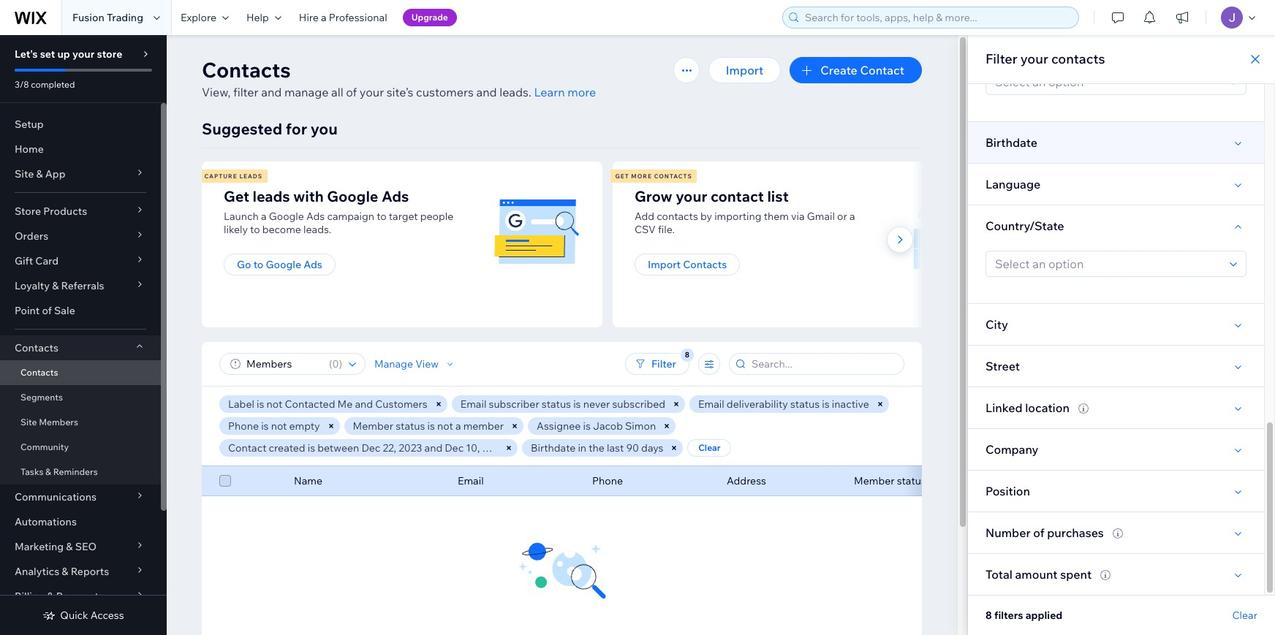 Task type: locate. For each thing, give the bounding box(es) containing it.
your inside 'grow your contact list add contacts by importing them via gmail or a csv file.'
[[676, 187, 708, 206]]

1 horizontal spatial 2023
[[483, 442, 506, 455]]

1 vertical spatial of
[[42, 304, 52, 318]]

2 dec from the left
[[445, 442, 464, 455]]

a inside "get leads with google ads launch a google ads campaign to target people likely to become leads."
[[261, 210, 267, 223]]

leads. inside contacts view, filter and manage all of your site's customers and leads. learn more
[[500, 85, 532, 100]]

1 horizontal spatial of
[[346, 85, 357, 100]]

)
[[339, 358, 342, 371]]

email deliverability status is inactive
[[699, 398, 870, 411]]

0 vertical spatial of
[[346, 85, 357, 100]]

contacts up segments
[[20, 367, 58, 378]]

fusion
[[72, 11, 104, 24]]

is down "empty"
[[308, 442, 315, 455]]

view
[[416, 358, 439, 371]]

ads down with
[[307, 210, 325, 223]]

automations
[[15, 516, 77, 529]]

number
[[986, 526, 1031, 541]]

importing
[[715, 210, 762, 223]]

simon
[[626, 420, 656, 433]]

0 vertical spatial site
[[15, 168, 34, 181]]

contacts inside contacts view, filter and manage all of your site's customers and leads. learn more
[[202, 57, 291, 83]]

contacts inside 'grow your contact list add contacts by importing them via gmail or a csv file.'
[[657, 210, 699, 223]]

1 vertical spatial select an option field
[[991, 252, 1226, 277]]

add
[[635, 210, 655, 223]]

Select an option field
[[991, 70, 1226, 94], [991, 252, 1226, 277]]

phone for phone
[[593, 475, 623, 488]]

a left member
[[456, 420, 461, 433]]

site inside popup button
[[15, 168, 34, 181]]

position
[[986, 484, 1031, 499]]

1 vertical spatial filter
[[652, 358, 677, 371]]

of
[[346, 85, 357, 100], [42, 304, 52, 318], [1034, 526, 1045, 541]]

contacts down 'point of sale'
[[15, 342, 59, 355]]

3/8
[[15, 79, 29, 90]]

dec
[[362, 442, 381, 455], [445, 442, 464, 455]]

your
[[72, 48, 95, 61], [1021, 50, 1049, 67], [360, 85, 384, 100], [676, 187, 708, 206]]

& inside dropdown button
[[66, 541, 73, 554]]

country/state
[[986, 219, 1065, 233]]

go to google ads
[[237, 258, 323, 271]]

google up campaign
[[327, 187, 379, 206]]

street
[[986, 359, 1021, 374]]

contact
[[861, 63, 905, 78], [228, 442, 267, 455]]

file.
[[658, 223, 675, 236]]

0 vertical spatial select an option field
[[991, 70, 1226, 94]]

for
[[286, 119, 307, 138]]

& right billing
[[47, 590, 54, 604]]

0 vertical spatial leads.
[[500, 85, 532, 100]]

1 vertical spatial clear
[[1233, 609, 1258, 623]]

let's
[[15, 48, 38, 61]]

manage view
[[375, 358, 439, 371]]

1 vertical spatial contact
[[228, 442, 267, 455]]

1 vertical spatial member
[[855, 475, 895, 488]]

1 horizontal spatial clear
[[1233, 609, 1258, 623]]

of for point of sale
[[42, 304, 52, 318]]

& inside popup button
[[52, 279, 59, 293]]

site & app button
[[0, 162, 161, 187]]

1 horizontal spatial import
[[726, 63, 764, 78]]

0 vertical spatial contacts
[[1052, 50, 1106, 67]]

subscriber
[[489, 398, 540, 411]]

0 horizontal spatial import
[[648, 258, 681, 271]]

site members link
[[0, 410, 161, 435]]

0 vertical spatial contact
[[861, 63, 905, 78]]

google down become on the left top of page
[[266, 258, 301, 271]]

ads up target
[[382, 187, 409, 206]]

phone down label
[[228, 420, 259, 433]]

email up member
[[461, 398, 487, 411]]

ads down "get leads with google ads launch a google ads campaign to target people likely to become leads."
[[304, 258, 323, 271]]

contacts down "by"
[[683, 258, 727, 271]]

a right or
[[850, 210, 856, 223]]

2 vertical spatial of
[[1034, 526, 1045, 541]]

import button
[[709, 57, 782, 83]]

tasks
[[20, 467, 43, 478]]

products
[[43, 205, 87, 218]]

to inside go to google ads button
[[254, 258, 264, 271]]

0 horizontal spatial clear button
[[688, 440, 732, 457]]

0 horizontal spatial contacts
[[657, 210, 699, 223]]

1 vertical spatial birthdate
[[531, 442, 576, 455]]

manage
[[375, 358, 413, 371]]

birthdate down assignee
[[531, 442, 576, 455]]

go to google ads button
[[224, 254, 336, 276]]

label
[[228, 398, 255, 411]]

email left the deliverability
[[699, 398, 725, 411]]

a right hire
[[321, 11, 327, 24]]

between
[[318, 442, 359, 455]]

tasks & reminders
[[20, 467, 98, 478]]

22,
[[383, 442, 397, 455]]

via
[[792, 210, 805, 223]]

not for contacted
[[267, 398, 283, 411]]

2 horizontal spatial of
[[1034, 526, 1045, 541]]

0 vertical spatial filter
[[986, 50, 1018, 67]]

address
[[727, 475, 767, 488]]

0 vertical spatial phone
[[228, 420, 259, 433]]

1 horizontal spatial birthdate
[[986, 135, 1038, 150]]

0 horizontal spatial leads.
[[304, 223, 332, 236]]

site's
[[387, 85, 414, 100]]

up
[[57, 48, 70, 61]]

google down leads
[[269, 210, 304, 223]]

dec left 22,
[[362, 442, 381, 455]]

clear for clear button to the bottom
[[1233, 609, 1258, 623]]

90
[[627, 442, 639, 455]]

sidebar element
[[0, 35, 167, 636]]

to right the go
[[254, 258, 264, 271]]

let's set up your store
[[15, 48, 122, 61]]

contacts up filter
[[202, 57, 291, 83]]

2023 right 22,
[[399, 442, 422, 455]]

0 vertical spatial birthdate
[[986, 135, 1038, 150]]

get
[[224, 187, 249, 206]]

1 vertical spatial site
[[20, 417, 37, 428]]

quick access button
[[43, 609, 124, 623]]

setup link
[[0, 112, 161, 137]]

phone
[[228, 420, 259, 433], [593, 475, 623, 488]]

0 horizontal spatial of
[[42, 304, 52, 318]]

birthdate up language
[[986, 135, 1038, 150]]

0 horizontal spatial birthdate
[[531, 442, 576, 455]]

contacts view, filter and manage all of your site's customers and leads. learn more
[[202, 57, 596, 100]]

1 horizontal spatial contact
[[861, 63, 905, 78]]

and right filter
[[261, 85, 282, 100]]

1 horizontal spatial member
[[855, 475, 895, 488]]

contact down phone is not empty
[[228, 442, 267, 455]]

not up phone is not empty
[[267, 398, 283, 411]]

0 horizontal spatial 2023
[[399, 442, 422, 455]]

site for site members
[[20, 417, 37, 428]]

member for member status
[[855, 475, 895, 488]]

deliverability
[[727, 398, 789, 411]]

leads
[[253, 187, 290, 206]]

& left seo
[[66, 541, 73, 554]]

filter for filter your contacts
[[986, 50, 1018, 67]]

store products button
[[0, 199, 161, 224]]

0 horizontal spatial filter
[[652, 358, 677, 371]]

is left never
[[574, 398, 581, 411]]

learn
[[534, 85, 565, 100]]

ads
[[382, 187, 409, 206], [307, 210, 325, 223], [304, 258, 323, 271]]

clear for top clear button
[[699, 443, 721, 454]]

0 vertical spatial clear button
[[688, 440, 732, 457]]

a down leads
[[261, 210, 267, 223]]

go
[[237, 258, 251, 271]]

list
[[200, 162, 1020, 328]]

1 vertical spatial leads.
[[304, 223, 332, 236]]

1 horizontal spatial filter
[[986, 50, 1018, 67]]

by
[[701, 210, 713, 223]]

0 vertical spatial google
[[327, 187, 379, 206]]

billing
[[15, 590, 45, 604]]

1 dec from the left
[[362, 442, 381, 455]]

& right tasks
[[45, 467, 51, 478]]

Search... field
[[748, 354, 900, 375]]

is
[[257, 398, 264, 411], [574, 398, 581, 411], [823, 398, 830, 411], [261, 420, 269, 433], [428, 420, 435, 433], [583, 420, 591, 433], [308, 442, 315, 455]]

& right the loyalty
[[52, 279, 59, 293]]

ads inside button
[[304, 258, 323, 271]]

leads. left learn
[[500, 85, 532, 100]]

0 horizontal spatial member
[[353, 420, 394, 433]]

store
[[97, 48, 122, 61]]

2 vertical spatial google
[[266, 258, 301, 271]]

site down segments
[[20, 417, 37, 428]]

1 horizontal spatial contacts
[[1052, 50, 1106, 67]]

import inside import contacts button
[[648, 258, 681, 271]]

1 horizontal spatial dec
[[445, 442, 464, 455]]

home
[[15, 143, 44, 156]]

your inside sidebar element
[[72, 48, 95, 61]]

0 vertical spatial import
[[726, 63, 764, 78]]

phone down the last
[[593, 475, 623, 488]]

clear inside button
[[699, 443, 721, 454]]

point of sale link
[[0, 299, 161, 323]]

leads. down with
[[304, 223, 332, 236]]

contacts
[[1052, 50, 1106, 67], [657, 210, 699, 223]]

marketing & seo button
[[0, 535, 161, 560]]

days
[[642, 442, 664, 455]]

site down home
[[15, 168, 34, 181]]

segments
[[20, 392, 63, 403]]

is down customers
[[428, 420, 435, 433]]

of left sale
[[42, 304, 52, 318]]

0 horizontal spatial clear
[[699, 443, 721, 454]]

site
[[15, 168, 34, 181], [20, 417, 37, 428]]

0 horizontal spatial dec
[[362, 442, 381, 455]]

tasks & reminders link
[[0, 460, 161, 485]]

0 vertical spatial clear
[[699, 443, 721, 454]]

contact
[[711, 187, 764, 206]]

completed
[[31, 79, 75, 90]]

marketing
[[15, 541, 64, 554]]

0 vertical spatial ads
[[382, 187, 409, 206]]

& left the 'reports'
[[62, 566, 68, 579]]

likely
[[224, 223, 248, 236]]

0 horizontal spatial phone
[[228, 420, 259, 433]]

trading
[[107, 11, 143, 24]]

dec left the 10,
[[445, 442, 464, 455]]

1 vertical spatial phone
[[593, 475, 623, 488]]

import inside import button
[[726, 63, 764, 78]]

leads
[[240, 173, 263, 180]]

filter
[[233, 85, 259, 100]]

community link
[[0, 435, 161, 460]]

contact right the 'create' at the top right of page
[[861, 63, 905, 78]]

2 vertical spatial ads
[[304, 258, 323, 271]]

empty
[[289, 420, 320, 433]]

None checkbox
[[219, 473, 231, 490]]

help button
[[238, 0, 290, 35]]

manage view button
[[375, 358, 457, 371]]

1 vertical spatial contacts
[[657, 210, 699, 223]]

1 horizontal spatial phone
[[593, 475, 623, 488]]

0 vertical spatial member
[[353, 420, 394, 433]]

& for tasks
[[45, 467, 51, 478]]

2023 right the 10,
[[483, 442, 506, 455]]

1 vertical spatial google
[[269, 210, 304, 223]]

& left app
[[36, 168, 43, 181]]

contacts button
[[0, 336, 161, 361]]

10,
[[466, 442, 480, 455]]

2 select an option field from the top
[[991, 252, 1226, 277]]

1 horizontal spatial clear button
[[1233, 609, 1258, 623]]

filter inside filter button
[[652, 358, 677, 371]]

a inside 'grow your contact list add contacts by importing them via gmail or a csv file.'
[[850, 210, 856, 223]]

email down the 10,
[[458, 475, 484, 488]]

2 2023 from the left
[[483, 442, 506, 455]]

of inside sidebar element
[[42, 304, 52, 318]]

is left inactive
[[823, 398, 830, 411]]

1 vertical spatial import
[[648, 258, 681, 271]]

all
[[331, 85, 344, 100]]

& for loyalty
[[52, 279, 59, 293]]

gift
[[15, 255, 33, 268]]

not up created
[[271, 420, 287, 433]]

a inside "hire a professional" link
[[321, 11, 327, 24]]

and down member status is not a member
[[425, 442, 443, 455]]

1 horizontal spatial leads.
[[500, 85, 532, 100]]

import contacts
[[648, 258, 727, 271]]

grow your contact list add contacts by importing them via gmail or a csv file.
[[635, 187, 856, 236]]

of for number of purchases
[[1034, 526, 1045, 541]]

of right the "all"
[[346, 85, 357, 100]]

contacts
[[202, 57, 291, 83], [683, 258, 727, 271], [15, 342, 59, 355], [20, 367, 58, 378]]

of right number on the right of the page
[[1034, 526, 1045, 541]]



Task type: describe. For each thing, give the bounding box(es) containing it.
member status
[[855, 475, 927, 488]]

billing & payments
[[15, 590, 104, 604]]

your inside contacts view, filter and manage all of your site's customers and leads. learn more
[[360, 85, 384, 100]]

phone is not empty
[[228, 420, 320, 433]]

hire a professional link
[[290, 0, 396, 35]]

analytics & reports button
[[0, 560, 161, 585]]

last
[[607, 442, 624, 455]]

in
[[578, 442, 587, 455]]

professional
[[329, 11, 388, 24]]

is left jacob
[[583, 420, 591, 433]]

campaign
[[327, 210, 375, 223]]

hire
[[299, 11, 319, 24]]

import contacts button
[[635, 254, 741, 276]]

referrals
[[61, 279, 104, 293]]

card
[[35, 255, 59, 268]]

3/8 completed
[[15, 79, 75, 90]]

segments link
[[0, 386, 161, 410]]

contacts inside contacts dropdown button
[[15, 342, 59, 355]]

filter your contacts
[[986, 50, 1106, 67]]

home link
[[0, 137, 161, 162]]

member for member status is not a member
[[353, 420, 394, 433]]

import for import
[[726, 63, 764, 78]]

google inside button
[[266, 258, 301, 271]]

birthdate for birthdate
[[986, 135, 1038, 150]]

customers
[[416, 85, 474, 100]]

is right label
[[257, 398, 264, 411]]

not left member
[[438, 420, 453, 433]]

email for email subscriber status is never subscribed
[[461, 398, 487, 411]]

applied
[[1026, 609, 1063, 623]]

gift card button
[[0, 249, 161, 274]]

never
[[584, 398, 610, 411]]

of inside contacts view, filter and manage all of your site's customers and leads. learn more
[[346, 85, 357, 100]]

get
[[616, 173, 630, 180]]

total amount spent
[[986, 568, 1093, 582]]

language
[[986, 177, 1041, 192]]

contacts inside contacts link
[[20, 367, 58, 378]]

total
[[986, 568, 1013, 582]]

0
[[333, 358, 339, 371]]

quick access
[[60, 609, 124, 623]]

is left "empty"
[[261, 420, 269, 433]]

linked location
[[986, 401, 1070, 416]]

8 filters applied
[[986, 609, 1063, 623]]

grow
[[635, 187, 673, 206]]

contact created is between dec 22, 2023 and dec 10, 2023
[[228, 442, 506, 455]]

email for email deliverability status is inactive
[[699, 398, 725, 411]]

and right customers
[[477, 85, 497, 100]]

city
[[986, 318, 1009, 332]]

1 vertical spatial ads
[[307, 210, 325, 223]]

contacts link
[[0, 361, 161, 386]]

suggested for you
[[202, 119, 338, 138]]

Unsaved view field
[[242, 354, 325, 375]]

payments
[[56, 590, 104, 604]]

leads. inside "get leads with google ads launch a google ads campaign to target people likely to become leads."
[[304, 223, 332, 236]]

automations link
[[0, 510, 161, 535]]

loyalty & referrals button
[[0, 274, 161, 299]]

location
[[1026, 401, 1070, 416]]

label is not contacted me and customers
[[228, 398, 428, 411]]

not for empty
[[271, 420, 287, 433]]

or
[[838, 210, 848, 223]]

to left target
[[377, 210, 387, 223]]

analytics & reports
[[15, 566, 109, 579]]

create contact
[[821, 63, 905, 78]]

to right likely
[[250, 223, 260, 236]]

company
[[986, 443, 1039, 457]]

analytics
[[15, 566, 59, 579]]

communications
[[15, 491, 97, 504]]

Search for tools, apps, help & more... field
[[801, 7, 1075, 28]]

0 horizontal spatial contact
[[228, 442, 267, 455]]

1 2023 from the left
[[399, 442, 422, 455]]

1 vertical spatial clear button
[[1233, 609, 1258, 623]]

customers
[[376, 398, 428, 411]]

(
[[329, 358, 333, 371]]

with
[[294, 187, 324, 206]]

upgrade button
[[403, 9, 457, 26]]

loyalty
[[15, 279, 50, 293]]

1 select an option field from the top
[[991, 70, 1226, 94]]

contact inside button
[[861, 63, 905, 78]]

purchases
[[1048, 526, 1105, 541]]

you
[[311, 119, 338, 138]]

linked
[[986, 401, 1023, 416]]

me
[[338, 398, 353, 411]]

store products
[[15, 205, 87, 218]]

target
[[389, 210, 418, 223]]

& for site
[[36, 168, 43, 181]]

member
[[464, 420, 504, 433]]

capture leads
[[204, 173, 263, 180]]

members
[[39, 417, 78, 428]]

number of purchases
[[986, 526, 1105, 541]]

manage
[[285, 85, 329, 100]]

filters
[[995, 609, 1024, 623]]

& for marketing
[[66, 541, 73, 554]]

phone for phone is not empty
[[228, 420, 259, 433]]

filter for filter
[[652, 358, 677, 371]]

store
[[15, 205, 41, 218]]

reminders
[[53, 467, 98, 478]]

the
[[589, 442, 605, 455]]

communications button
[[0, 485, 161, 510]]

birthdate for birthdate in the last 90 days
[[531, 442, 576, 455]]

gift card
[[15, 255, 59, 268]]

contacts inside import contacts button
[[683, 258, 727, 271]]

& for analytics
[[62, 566, 68, 579]]

filter button
[[626, 353, 690, 375]]

capture
[[204, 173, 237, 180]]

billing & payments button
[[0, 585, 161, 609]]

seo
[[75, 541, 97, 554]]

list containing get leads with google ads
[[200, 162, 1020, 328]]

import for import contacts
[[648, 258, 681, 271]]

& for billing
[[47, 590, 54, 604]]

subscribed
[[613, 398, 666, 411]]

and right 'me'
[[355, 398, 373, 411]]

site for site & app
[[15, 168, 34, 181]]

contacted
[[285, 398, 335, 411]]



